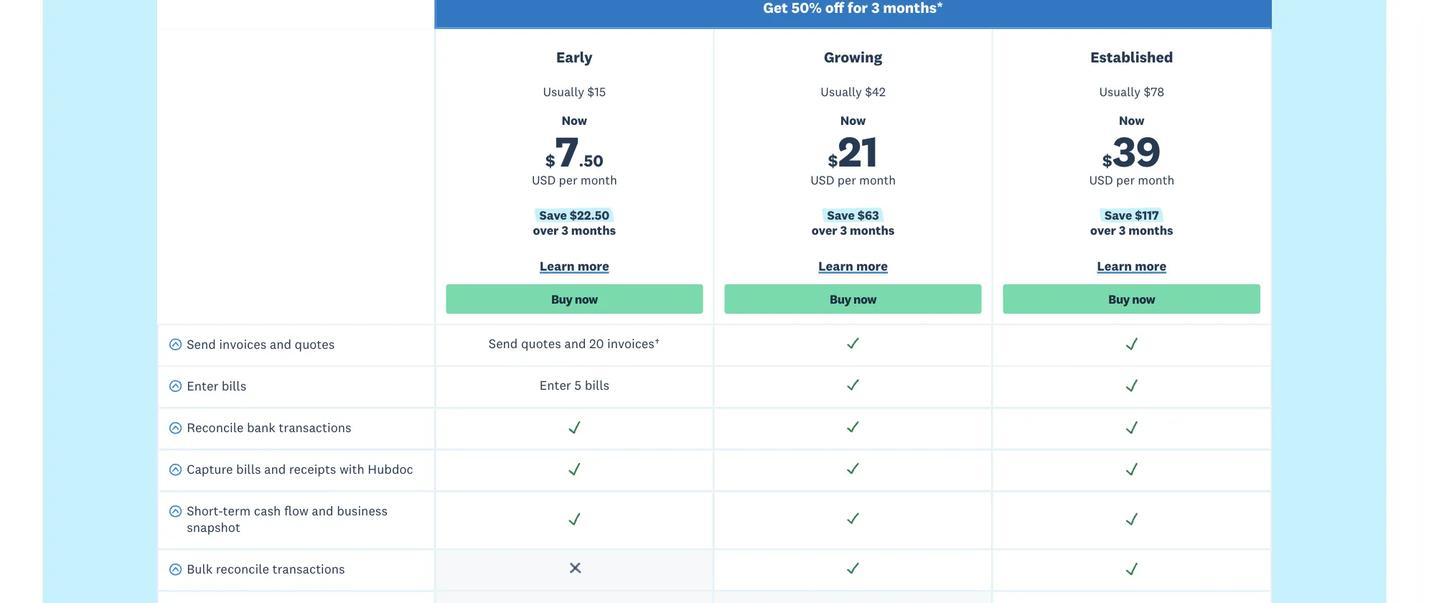 Task type: vqa. For each thing, say whether or not it's contained in the screenshot.
7's "save"
yes



Task type: locate. For each thing, give the bounding box(es) containing it.
2 buy now from the left
[[830, 291, 877, 306]]

short-
[[187, 502, 223, 519]]

included image
[[846, 336, 861, 351], [1125, 378, 1140, 393], [567, 419, 582, 435], [1125, 419, 1140, 435], [567, 461, 582, 476], [846, 461, 861, 476], [1125, 461, 1140, 476], [1125, 511, 1140, 526]]

1 horizontal spatial usd
[[811, 172, 835, 187]]

$
[[588, 84, 595, 99], [865, 84, 872, 99], [1144, 84, 1151, 99], [546, 150, 555, 170], [828, 150, 838, 170], [1103, 150, 1113, 170]]

1 horizontal spatial usually
[[821, 84, 862, 99]]

0 horizontal spatial months
[[571, 222, 616, 238]]

0 horizontal spatial learn more
[[540, 257, 609, 274]]

usd per month up save $63
[[811, 172, 896, 187]]

3 left $117
[[1119, 222, 1126, 238]]

per up save $22.50
[[559, 172, 578, 187]]

1 months from the left
[[571, 222, 616, 238]]

usually down early at the left of the page
[[543, 84, 584, 99]]

3 learn more from the left
[[1097, 257, 1167, 274]]

usually for 7
[[543, 84, 584, 99]]

send
[[489, 335, 518, 352], [187, 336, 216, 352]]

1 usd per month from the left
[[532, 172, 617, 187]]

bills right capture
[[236, 461, 261, 477]]

3 month from the left
[[1138, 172, 1175, 187]]

2 buy now link from the left
[[725, 284, 982, 314]]

learn more
[[540, 257, 609, 274], [819, 257, 888, 274], [1097, 257, 1167, 274]]

over 3 months for 7
[[533, 222, 616, 238]]

0 horizontal spatial learn more link
[[446, 257, 703, 277]]

over for 7
[[533, 222, 559, 238]]

learn more down save $63
[[819, 257, 888, 274]]

2 horizontal spatial month
[[1138, 172, 1175, 187]]

3 usd from the left
[[1089, 172, 1113, 187]]

transactions for reconcile bank transactions
[[279, 419, 351, 435]]

2 more from the left
[[857, 257, 888, 274]]

over
[[533, 222, 559, 238], [812, 222, 838, 238], [1091, 222, 1116, 238]]

0 horizontal spatial buy now
[[551, 291, 598, 306]]

cash
[[254, 502, 281, 519]]

2 horizontal spatial learn more link
[[1004, 257, 1261, 277]]

learn more link down save $117
[[1004, 257, 1261, 277]]

1 horizontal spatial quotes
[[521, 335, 561, 352]]

2 horizontal spatial save
[[1105, 207, 1133, 223]]

0 horizontal spatial per
[[559, 172, 578, 187]]

and for quotes
[[270, 336, 292, 352]]

3 buy from the left
[[1109, 291, 1130, 306]]

2 horizontal spatial usually
[[1100, 84, 1141, 99]]

buy
[[551, 291, 573, 306], [830, 291, 851, 306], [1109, 291, 1130, 306]]

1 usd from the left
[[532, 172, 556, 187]]

0 horizontal spatial more
[[578, 257, 609, 274]]

over left $117
[[1091, 222, 1116, 238]]

3 more from the left
[[1135, 257, 1167, 274]]

1 horizontal spatial more
[[857, 257, 888, 274]]

transactions down short-term cash flow and business snapshot button
[[272, 560, 345, 577]]

1 horizontal spatial buy now
[[830, 291, 877, 306]]

1 3 from the left
[[562, 222, 569, 238]]

2 now from the left
[[854, 291, 877, 306]]

0 horizontal spatial 3
[[562, 222, 569, 238]]

2 usd from the left
[[811, 172, 835, 187]]

save
[[540, 207, 567, 223], [827, 207, 855, 223], [1105, 207, 1133, 223]]

1 horizontal spatial learn more link
[[725, 257, 982, 277]]

1 horizontal spatial months
[[850, 222, 895, 238]]

enter left 5 on the left of the page
[[540, 377, 571, 393]]

2 save from the left
[[827, 207, 855, 223]]

now
[[562, 112, 587, 128], [841, 112, 866, 128], [1119, 112, 1145, 128]]

short-term cash flow and business snapshot button
[[169, 502, 424, 539]]

2 horizontal spatial learn more
[[1097, 257, 1167, 274]]

0 horizontal spatial send
[[187, 336, 216, 352]]

now down usually $ 78
[[1119, 112, 1145, 128]]

2 learn from the left
[[819, 257, 854, 274]]

0 horizontal spatial usd per month
[[532, 172, 617, 187]]

0 horizontal spatial learn
[[540, 257, 575, 274]]

3 months from the left
[[1129, 222, 1174, 238]]

1 buy now from the left
[[551, 291, 598, 306]]

transactions
[[279, 419, 351, 435], [272, 560, 345, 577]]

0 horizontal spatial buy now link
[[446, 284, 703, 314]]

send for send invoices and quotes
[[187, 336, 216, 352]]

learn more link
[[446, 257, 703, 277], [725, 257, 982, 277], [1004, 257, 1261, 277]]

save $22.50
[[540, 207, 610, 223]]

0 horizontal spatial now
[[575, 291, 598, 306]]

2 horizontal spatial buy now
[[1109, 291, 1155, 306]]

enter 5 bills
[[540, 377, 610, 393]]

0 horizontal spatial quotes
[[295, 336, 335, 352]]

bills right 5 on the left of the page
[[585, 377, 610, 393]]

more down the $63 at the top of page
[[857, 257, 888, 274]]

$117
[[1135, 207, 1159, 223]]

1 over from the left
[[533, 222, 559, 238]]

2 per from the left
[[838, 172, 856, 187]]

month up $117
[[1138, 172, 1175, 187]]

3
[[562, 222, 569, 238], [840, 222, 847, 238], [1119, 222, 1126, 238]]

2 horizontal spatial per
[[1116, 172, 1135, 187]]

1 horizontal spatial save
[[827, 207, 855, 223]]

1 horizontal spatial buy
[[830, 291, 851, 306]]

more for 39
[[1135, 257, 1167, 274]]

1 month from the left
[[581, 172, 617, 187]]

2 learn more from the left
[[819, 257, 888, 274]]

usd for 39
[[1089, 172, 1113, 187]]

0 horizontal spatial over
[[533, 222, 559, 238]]

buy for 21
[[830, 291, 851, 306]]

learn down save $22.50
[[540, 257, 575, 274]]

1 horizontal spatial usd per month
[[811, 172, 896, 187]]

0 horizontal spatial buy
[[551, 291, 573, 306]]

month down 50
[[581, 172, 617, 187]]

3 over from the left
[[1091, 222, 1116, 238]]

send inside "send invoices and quotes" button
[[187, 336, 216, 352]]

usually for 21
[[821, 84, 862, 99]]

2 horizontal spatial now
[[1119, 112, 1145, 128]]

3 3 from the left
[[1119, 222, 1126, 238]]

1 horizontal spatial learn more
[[819, 257, 888, 274]]

3 for 21
[[840, 222, 847, 238]]

buy now for 21
[[830, 291, 877, 306]]

now for 7
[[575, 291, 598, 306]]

learn down save $117
[[1097, 257, 1132, 274]]

3 learn more link from the left
[[1004, 257, 1261, 277]]

per for 39
[[1116, 172, 1135, 187]]

3 over 3 months from the left
[[1091, 222, 1174, 238]]

bills inside button
[[222, 377, 246, 394]]

send quotes and 20 invoices†
[[489, 335, 660, 352]]

1 horizontal spatial month
[[859, 172, 896, 187]]

3 per from the left
[[1116, 172, 1135, 187]]

more for 21
[[857, 257, 888, 274]]

3 buy now link from the left
[[1004, 284, 1261, 314]]

month for 7
[[581, 172, 617, 187]]

2 horizontal spatial now
[[1132, 291, 1155, 306]]

learn more down save $22.50
[[540, 257, 609, 274]]

1 vertical spatial transactions
[[272, 560, 345, 577]]

and inside capture bills and receipts with hubdoc button
[[264, 461, 286, 477]]

0 horizontal spatial over 3 months
[[533, 222, 616, 238]]

3 learn from the left
[[1097, 257, 1132, 274]]

0 horizontal spatial enter
[[187, 377, 218, 394]]

0 horizontal spatial month
[[581, 172, 617, 187]]

reconcile
[[187, 419, 244, 435]]

learn more link down save $22.50
[[446, 257, 703, 277]]

$ up save $117
[[1103, 150, 1113, 170]]

per
[[559, 172, 578, 187], [838, 172, 856, 187], [1116, 172, 1135, 187]]

per up save $117
[[1116, 172, 1135, 187]]

1 usually from the left
[[543, 84, 584, 99]]

reconcile bank transactions button
[[169, 419, 351, 439]]

2 usually from the left
[[821, 84, 862, 99]]

usd per month down .
[[532, 172, 617, 187]]

3 for 7
[[562, 222, 569, 238]]

usd per month up save $117
[[1089, 172, 1175, 187]]

0 horizontal spatial usd
[[532, 172, 556, 187]]

per up save $63
[[838, 172, 856, 187]]

2 horizontal spatial more
[[1135, 257, 1167, 274]]

save left the $63 at the top of page
[[827, 207, 855, 223]]

buy now link for 21
[[725, 284, 982, 314]]

learn down save $63
[[819, 257, 854, 274]]

3 save from the left
[[1105, 207, 1133, 223]]

buy now link
[[446, 284, 703, 314], [725, 284, 982, 314], [1004, 284, 1261, 314]]

and left "20"
[[564, 335, 586, 352]]

2 months from the left
[[850, 222, 895, 238]]

2 horizontal spatial usd
[[1089, 172, 1113, 187]]

now
[[575, 291, 598, 306], [854, 291, 877, 306], [1132, 291, 1155, 306]]

now for 21
[[841, 112, 866, 128]]

buy now for 7
[[551, 291, 598, 306]]

1 learn more from the left
[[540, 257, 609, 274]]

2 learn more link from the left
[[725, 257, 982, 277]]

3 buy now from the left
[[1109, 291, 1155, 306]]

enter
[[540, 377, 571, 393], [187, 377, 218, 394]]

1 horizontal spatial over
[[812, 222, 838, 238]]

2 buy from the left
[[830, 291, 851, 306]]

usd per month for 7
[[532, 172, 617, 187]]

1 now from the left
[[562, 112, 587, 128]]

2 over 3 months from the left
[[812, 222, 895, 238]]

usually down established
[[1100, 84, 1141, 99]]

over left $22.50
[[533, 222, 559, 238]]

7
[[555, 124, 579, 178]]

1 now from the left
[[575, 291, 598, 306]]

included image
[[1125, 336, 1140, 351], [846, 378, 861, 393], [846, 419, 861, 435], [567, 511, 582, 526], [846, 511, 861, 526], [846, 561, 861, 576], [1125, 561, 1140, 576]]

$ inside the $ 21
[[828, 150, 838, 170]]

2 horizontal spatial usd per month
[[1089, 172, 1175, 187]]

learn for 7
[[540, 257, 575, 274]]

0 horizontal spatial save
[[540, 207, 567, 223]]

transactions up receipts
[[279, 419, 351, 435]]

month
[[581, 172, 617, 187], [859, 172, 896, 187], [1138, 172, 1175, 187]]

quotes inside button
[[295, 336, 335, 352]]

0 horizontal spatial usually
[[543, 84, 584, 99]]

usd per month
[[532, 172, 617, 187], [811, 172, 896, 187], [1089, 172, 1175, 187]]

2 over from the left
[[812, 222, 838, 238]]

1 horizontal spatial enter
[[540, 377, 571, 393]]

over 3 months
[[533, 222, 616, 238], [812, 222, 895, 238], [1091, 222, 1174, 238]]

1 horizontal spatial send
[[489, 335, 518, 352]]

usually
[[543, 84, 584, 99], [821, 84, 862, 99], [1100, 84, 1141, 99]]

2 horizontal spatial learn
[[1097, 257, 1132, 274]]

bulk reconcile transactions
[[187, 560, 345, 577]]

usually down growing
[[821, 84, 862, 99]]

enter inside enter bills button
[[187, 377, 218, 394]]

1 more from the left
[[578, 257, 609, 274]]

1 save from the left
[[540, 207, 567, 223]]

bills down invoices
[[222, 377, 246, 394]]

learn more down save $117
[[1097, 257, 1167, 274]]

$ up save $63
[[828, 150, 838, 170]]

business
[[337, 502, 388, 519]]

2 horizontal spatial over
[[1091, 222, 1116, 238]]

learn
[[540, 257, 575, 274], [819, 257, 854, 274], [1097, 257, 1132, 274]]

per for 21
[[838, 172, 856, 187]]

save left $22.50
[[540, 207, 567, 223]]

more down $22.50
[[578, 257, 609, 274]]

invoices
[[219, 336, 267, 352]]

now down usually $ 42 on the top right
[[841, 112, 866, 128]]

enter up reconcile on the left bottom of page
[[187, 377, 218, 394]]

bills inside button
[[236, 461, 261, 477]]

and right invoices
[[270, 336, 292, 352]]

send invoices and quotes
[[187, 336, 335, 352]]

3 now from the left
[[1119, 112, 1145, 128]]

1 horizontal spatial learn
[[819, 257, 854, 274]]

over for 39
[[1091, 222, 1116, 238]]

1 buy from the left
[[551, 291, 573, 306]]

more
[[578, 257, 609, 274], [857, 257, 888, 274], [1135, 257, 1167, 274]]

bills
[[585, 377, 610, 393], [222, 377, 246, 394], [236, 461, 261, 477]]

2 horizontal spatial over 3 months
[[1091, 222, 1174, 238]]

enter for enter bills
[[187, 377, 218, 394]]

1 over 3 months from the left
[[533, 222, 616, 238]]

now for 39
[[1119, 112, 1145, 128]]

months for 39
[[1129, 222, 1174, 238]]

month up the $63 at the top of page
[[859, 172, 896, 187]]

save left $117
[[1105, 207, 1133, 223]]

3 usually from the left
[[1100, 84, 1141, 99]]

usually $ 78
[[1100, 84, 1165, 99]]

and inside "send invoices and quotes" button
[[270, 336, 292, 352]]

more down $117
[[1135, 257, 1167, 274]]

usd left 21
[[811, 172, 835, 187]]

snapshot
[[187, 519, 240, 535]]

2 horizontal spatial buy now link
[[1004, 284, 1261, 314]]

and right "flow"
[[312, 502, 334, 519]]

now down usually $ 15
[[562, 112, 587, 128]]

2 usd per month from the left
[[811, 172, 896, 187]]

buy now link for 39
[[1004, 284, 1261, 314]]

receipts
[[289, 461, 336, 477]]

2 horizontal spatial 3
[[1119, 222, 1126, 238]]

save for 21
[[827, 207, 855, 223]]

short-term cash flow and business snapshot
[[187, 502, 388, 535]]

buy now
[[551, 291, 598, 306], [830, 291, 877, 306], [1109, 291, 1155, 306]]

usd up save $22.50
[[532, 172, 556, 187]]

months
[[571, 222, 616, 238], [850, 222, 895, 238], [1129, 222, 1174, 238]]

usd per month for 21
[[811, 172, 896, 187]]

1 horizontal spatial now
[[854, 291, 877, 306]]

1 learn more link from the left
[[446, 257, 703, 277]]

learn more link down save $63
[[725, 257, 982, 277]]

1 horizontal spatial over 3 months
[[812, 222, 895, 238]]

0 horizontal spatial now
[[562, 112, 587, 128]]

learn more link for 7
[[446, 257, 703, 277]]

over for 21
[[812, 222, 838, 238]]

3 left the $63 at the top of page
[[840, 222, 847, 238]]

over left the $63 at the top of page
[[812, 222, 838, 238]]

$ inside $ 39
[[1103, 150, 1113, 170]]

1 horizontal spatial per
[[838, 172, 856, 187]]

78
[[1151, 84, 1165, 99]]

1 buy now link from the left
[[446, 284, 703, 314]]

1 horizontal spatial now
[[841, 112, 866, 128]]

and left receipts
[[264, 461, 286, 477]]

2 month from the left
[[859, 172, 896, 187]]

save for 7
[[540, 207, 567, 223]]

usually for 39
[[1100, 84, 1141, 99]]

$ left .
[[546, 150, 555, 170]]

over 3 months for 21
[[812, 222, 895, 238]]

and
[[564, 335, 586, 352], [270, 336, 292, 352], [264, 461, 286, 477], [312, 502, 334, 519]]

2 horizontal spatial buy
[[1109, 291, 1130, 306]]

2 horizontal spatial months
[[1129, 222, 1174, 238]]

enter for enter 5 bills
[[540, 377, 571, 393]]

1 horizontal spatial 3
[[840, 222, 847, 238]]

2 3 from the left
[[840, 222, 847, 238]]

usd
[[532, 172, 556, 187], [811, 172, 835, 187], [1089, 172, 1113, 187]]

21
[[838, 124, 878, 178]]

quotes
[[521, 335, 561, 352], [295, 336, 335, 352]]

20
[[589, 335, 604, 352]]

0 vertical spatial transactions
[[279, 419, 351, 435]]

3 left $22.50
[[562, 222, 569, 238]]

3 usd per month from the left
[[1089, 172, 1175, 187]]

2 now from the left
[[841, 112, 866, 128]]

1 horizontal spatial buy now link
[[725, 284, 982, 314]]

1 learn from the left
[[540, 257, 575, 274]]

hubdoc
[[368, 461, 413, 477]]

3 now from the left
[[1132, 291, 1155, 306]]

usd up save $117
[[1089, 172, 1113, 187]]

buy now for 39
[[1109, 291, 1155, 306]]

capture
[[187, 461, 233, 477]]

1 per from the left
[[559, 172, 578, 187]]



Task type: describe. For each thing, give the bounding box(es) containing it.
now for 39
[[1132, 291, 1155, 306]]

learn more link for 21
[[725, 257, 982, 277]]

per for 7
[[559, 172, 578, 187]]

capture bills and receipts with hubdoc button
[[169, 461, 413, 481]]

early
[[556, 47, 593, 66]]

and inside short-term cash flow and business snapshot
[[312, 502, 334, 519]]

months for 21
[[850, 222, 895, 238]]

save for 39
[[1105, 207, 1133, 223]]

buy for 39
[[1109, 291, 1130, 306]]

50
[[584, 150, 604, 170]]

now for 21
[[854, 291, 877, 306]]

over 3 months for 39
[[1091, 222, 1174, 238]]

established
[[1091, 47, 1174, 66]]

reconcile bank transactions
[[187, 419, 351, 435]]

learn more for 7
[[540, 257, 609, 274]]

months for 7
[[571, 222, 616, 238]]

learn more for 39
[[1097, 257, 1167, 274]]

39
[[1113, 124, 1161, 178]]

bulk reconcile transactions button
[[169, 560, 345, 580]]

$ inside $ 7 . 50
[[546, 150, 555, 170]]

buy for 7
[[551, 291, 573, 306]]

invoices†
[[607, 335, 660, 352]]

usd for 7
[[532, 172, 556, 187]]

save $63
[[827, 207, 879, 223]]

and for receipts
[[264, 461, 286, 477]]

usually $ 15
[[543, 84, 606, 99]]

42
[[872, 84, 886, 99]]

send for send quotes and 20 invoices†
[[489, 335, 518, 352]]

3 for 39
[[1119, 222, 1126, 238]]

learn more for 21
[[819, 257, 888, 274]]

learn for 39
[[1097, 257, 1132, 274]]

$ 7 . 50
[[546, 124, 604, 178]]

excluded image
[[567, 561, 582, 576]]

send invoices and quotes button
[[169, 335, 335, 356]]

enter bills
[[187, 377, 246, 394]]

usd for 21
[[811, 172, 835, 187]]

and for 20
[[564, 335, 586, 352]]

$22.50
[[570, 207, 610, 223]]

$ down growing
[[865, 84, 872, 99]]

buy now link for 7
[[446, 284, 703, 314]]

usd per month for 39
[[1089, 172, 1175, 187]]

$ down established
[[1144, 84, 1151, 99]]

15
[[595, 84, 606, 99]]

learn more link for 39
[[1004, 257, 1261, 277]]

term
[[223, 502, 251, 519]]

$ 39
[[1103, 124, 1161, 178]]

flow
[[284, 502, 309, 519]]

bills for capture bills and receipts with hubdoc
[[236, 461, 261, 477]]

usually $ 42
[[821, 84, 886, 99]]

$63
[[858, 207, 879, 223]]

bank
[[247, 419, 276, 435]]

more for 7
[[578, 257, 609, 274]]

$ 21
[[828, 124, 878, 178]]

5
[[575, 377, 582, 393]]

with
[[340, 461, 365, 477]]

growing
[[824, 47, 883, 66]]

save $117
[[1105, 207, 1159, 223]]

capture bills and receipts with hubdoc
[[187, 461, 413, 477]]

bills for enter bills
[[222, 377, 246, 394]]

reconcile
[[216, 560, 269, 577]]

transactions for bulk reconcile transactions
[[272, 560, 345, 577]]

bulk
[[187, 560, 213, 577]]

now for 7
[[562, 112, 587, 128]]

learn for 21
[[819, 257, 854, 274]]

.
[[579, 150, 584, 170]]

month for 21
[[859, 172, 896, 187]]

enter bills button
[[169, 377, 246, 397]]

month for 39
[[1138, 172, 1175, 187]]

$ down early at the left of the page
[[588, 84, 595, 99]]



